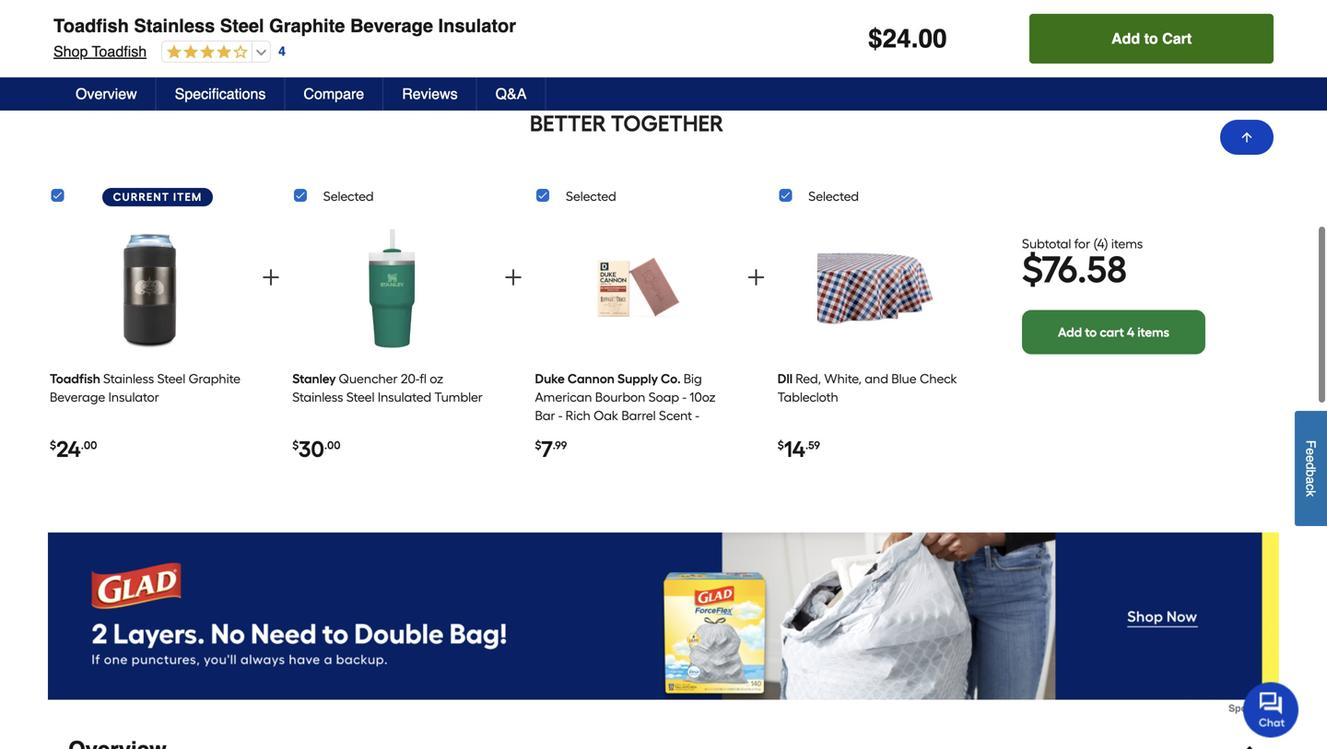 Task type: describe. For each thing, give the bounding box(es) containing it.
.
[[911, 24, 918, 53]]

1 # from the left
[[77, 16, 84, 31]]

add to cart 4 items link
[[1022, 310, 1205, 354]]

dii red, white, and blue check tablecloth image
[[818, 221, 937, 356]]

$ 30 .00
[[292, 436, 341, 462]]

overview
[[76, 85, 137, 102]]

big
[[684, 371, 702, 386]]

compare button
[[285, 77, 384, 111]]

selected for 14
[[808, 188, 859, 204]]

selected for 7
[[566, 188, 616, 204]]

1 e from the top
[[1304, 448, 1318, 455]]

it
[[1127, 21, 1133, 36]]

specifications button
[[156, 77, 285, 111]]

graphite inside stainless steel graphite beverage insulator
[[189, 371, 241, 386]]

$ for $ 24 .00
[[50, 438, 56, 452]]

plus image
[[502, 266, 525, 288]]

items inside the subtotal for ( 4 ) items $ 76 .58
[[1111, 236, 1143, 252]]

item
[[1010, 21, 1034, 36]]

bar
[[535, 408, 555, 423]]

toadfish stainless steel graphite beverage insulator
[[53, 15, 516, 36]]

check
[[920, 371, 957, 386]]

.59
[[805, 438, 820, 452]]

$ 24 .00
[[50, 436, 97, 462]]

more
[[946, 39, 976, 54]]

d
[[1304, 462, 1318, 470]]

$ for $ 7 .99
[[535, 438, 541, 452]]

scent
[[659, 408, 692, 423]]

soap
[[649, 389, 679, 405]]

item
[[48, 16, 73, 31]]

to for add to cart 4 items
[[1085, 324, 1097, 340]]

00
[[918, 24, 947, 53]]

subtotal for ( 4 ) items $ 76 .58
[[1022, 236, 1143, 292]]

red, white, and blue check tablecloth
[[778, 371, 957, 405]]

20-
[[401, 371, 420, 386]]

unused
[[964, 21, 1006, 36]]

$ 7 .99
[[535, 436, 567, 462]]

cannon
[[568, 371, 615, 386]]

insulated
[[378, 389, 431, 405]]

ship
[[1100, 21, 1123, 36]]

5091829
[[84, 16, 134, 31]]

add to cart
[[1111, 30, 1192, 47]]

steel inside stainless steel graphite beverage insulator
[[157, 371, 185, 386]]

your
[[905, 21, 930, 36]]

learn more
[[910, 39, 976, 54]]

4 inside the subtotal for ( 4 ) items $ 76 .58
[[1097, 236, 1104, 252]]

free
[[1199, 21, 1222, 36]]

compare
[[304, 85, 364, 102]]

current
[[113, 190, 170, 203]]

f e e d b a c k button
[[1295, 411, 1327, 526]]

supply
[[617, 371, 658, 386]]

oz
[[430, 371, 443, 386]]

plus image for 7
[[745, 266, 767, 288]]

add for add to cart
[[1111, 30, 1140, 47]]

reviews button
[[384, 77, 477, 111]]

(
[[1093, 236, 1097, 252]]

learn more link
[[910, 38, 976, 56]]

duke cannon supply co. big american bourbon soap - 10oz bar - rich oak barrel scent - made with buffalo trace bourbon image
[[575, 221, 695, 356]]

subtotal
[[1022, 236, 1071, 252]]

oak
[[594, 408, 618, 423]]

together
[[611, 110, 724, 137]]

beverage inside stainless steel graphite beverage insulator
[[50, 389, 105, 405]]

white,
[[824, 371, 862, 386]]

30
[[299, 436, 324, 462]]

quencher
[[339, 371, 398, 386]]

back
[[1137, 21, 1164, 36]]

q&a
[[496, 85, 527, 102]]

us
[[1182, 21, 1196, 36]]

2 e from the top
[[1304, 455, 1318, 462]]

rich
[[566, 408, 591, 423]]

heart outline image
[[299, 38, 322, 60]]

|
[[138, 16, 141, 31]]

blue
[[891, 371, 917, 386]]

.58
[[1077, 248, 1127, 292]]

red,
[[796, 371, 821, 386]]

dii
[[778, 371, 793, 386]]

item
[[173, 190, 202, 203]]

.99
[[553, 438, 567, 452]]

4 stars image down item # 5091829 | model # 1068graphite
[[157, 40, 242, 57]]

quencher 20-fl oz stainless steel insulated tumbler
[[292, 371, 483, 405]]

$ for $ 14 .59
[[778, 438, 784, 452]]

$ 24 . 00
[[868, 24, 947, 53]]

f e e d b a c k
[[1304, 440, 1318, 497]]

7 list item
[[535, 215, 735, 488]]



Task type: vqa. For each thing, say whether or not it's contained in the screenshot.
Graphite to the right
yes



Task type: locate. For each thing, give the bounding box(es) containing it.
add to cart 4 items
[[1058, 324, 1170, 340]]

14 list item
[[778, 215, 977, 488]]

1 vertical spatial items
[[1137, 324, 1170, 340]]

better
[[530, 110, 606, 137]]

- right bar
[[558, 408, 562, 423]]

1 horizontal spatial 24
[[882, 24, 911, 53]]

3 selected from the left
[[808, 188, 859, 204]]

7
[[541, 436, 553, 462]]

duke cannon supply co.
[[535, 371, 681, 386]]

plus image
[[260, 266, 282, 288], [745, 266, 767, 288]]

add for add to cart 4 items
[[1058, 324, 1082, 340]]

1 vertical spatial steel
[[157, 371, 185, 386]]

24 for .
[[882, 24, 911, 53]]

bourbon
[[595, 389, 645, 405], [681, 426, 731, 442]]

to inside button
[[1144, 30, 1158, 47]]

1 vertical spatial stainless
[[103, 371, 154, 386]]

4 stars image
[[157, 40, 242, 57], [162, 44, 248, 61]]

tablecloth
[[778, 389, 838, 405]]

24
[[882, 24, 911, 53], [56, 436, 81, 462]]

#
[[77, 16, 84, 31], [184, 16, 191, 31]]

overview button
[[57, 77, 156, 111]]

- down 10oz
[[695, 408, 699, 423]]

$ inside $ 14 .59
[[778, 438, 784, 452]]

1 selected from the left
[[323, 188, 374, 204]]

$ inside '$ 24 .00'
[[50, 438, 56, 452]]

toadfish stainless steel graphite beverage insulator image
[[90, 221, 209, 356]]

0 vertical spatial items
[[1111, 236, 1143, 252]]

0 horizontal spatial selected
[[323, 188, 374, 204]]

to inside the return your new, unused item in-store or ship it back to us free of charge.
[[1168, 21, 1178, 36]]

with
[[572, 426, 597, 442]]

10oz
[[690, 389, 716, 405]]

$ inside the $ 30 .00
[[292, 438, 299, 452]]

of
[[1225, 21, 1236, 36]]

item # 5091829 | model # 1068graphite
[[48, 16, 286, 31]]

insulator
[[438, 15, 516, 36], [108, 389, 159, 405]]

1 plus image from the left
[[260, 266, 282, 288]]

0 vertical spatial insulator
[[438, 15, 516, 36]]

$ for $ 30 .00
[[292, 438, 299, 452]]

2 horizontal spatial -
[[695, 408, 699, 423]]

0 horizontal spatial #
[[77, 16, 84, 31]]

store
[[1052, 21, 1081, 36]]

shop for '4 stars' image below item # 5091829 | model # 1068graphite
[[48, 40, 82, 57]]

and
[[865, 371, 888, 386]]

2 selected from the left
[[566, 188, 616, 204]]

# right "item"
[[77, 16, 84, 31]]

k
[[1304, 490, 1318, 497]]

30 list item
[[292, 215, 492, 488]]

chevron up image
[[1240, 741, 1259, 749]]

barrel
[[621, 408, 656, 423]]

1 horizontal spatial #
[[184, 16, 191, 31]]

e up b at the right of the page
[[1304, 455, 1318, 462]]

.00 down stainless steel graphite beverage insulator
[[81, 438, 97, 452]]

24 inside list item
[[56, 436, 81, 462]]

0 vertical spatial bourbon
[[595, 389, 645, 405]]

0 horizontal spatial 24
[[56, 436, 81, 462]]

1 horizontal spatial insulator
[[438, 15, 516, 36]]

e up d
[[1304, 448, 1318, 455]]

1 horizontal spatial graphite
[[269, 15, 345, 36]]

plus image for 24
[[260, 266, 282, 288]]

24 list item
[[50, 215, 249, 488]]

made
[[535, 426, 569, 442]]

0 vertical spatial stainless
[[134, 15, 215, 36]]

shop
[[48, 40, 82, 57], [53, 43, 88, 60]]

1 horizontal spatial .00
[[324, 438, 341, 452]]

new,
[[934, 21, 960, 36]]

.00 for 24
[[81, 438, 97, 452]]

1 horizontal spatial add
[[1111, 30, 1140, 47]]

items
[[1111, 236, 1143, 252], [1137, 324, 1170, 340]]

1 horizontal spatial steel
[[220, 15, 264, 36]]

0 horizontal spatial steel
[[157, 371, 185, 386]]

1 horizontal spatial beverage
[[350, 15, 433, 36]]

2 horizontal spatial selected
[[808, 188, 859, 204]]

learn
[[910, 39, 943, 54]]

14
[[784, 436, 805, 462]]

cart
[[1100, 324, 1124, 340]]

1 horizontal spatial plus image
[[745, 266, 767, 288]]

graphite
[[269, 15, 345, 36], [189, 371, 241, 386]]

tumbler
[[434, 389, 483, 405]]

$ for $ 24 . 00
[[868, 24, 882, 53]]

0 horizontal spatial -
[[558, 408, 562, 423]]

0 horizontal spatial bourbon
[[595, 389, 645, 405]]

1 .00 from the left
[[81, 438, 97, 452]]

stanley
[[292, 371, 336, 386]]

1 vertical spatial bourbon
[[681, 426, 731, 442]]

.00 for 30
[[324, 438, 341, 452]]

item number 5 0 9 1 8 2 9 and model number 1 0 6 8 g r a p h i t e element
[[48, 15, 1279, 33]]

b
[[1304, 470, 1318, 477]]

0 vertical spatial beverage
[[350, 15, 433, 36]]

return
[[863, 21, 902, 36]]

to for add to cart
[[1144, 30, 1158, 47]]

.00
[[81, 438, 97, 452], [324, 438, 341, 452]]

big american bourbon soap - 10oz bar - rich oak barrel scent - made with buffalo trace bourbon
[[535, 371, 731, 442]]

.00 inside '$ 24 .00'
[[81, 438, 97, 452]]

beverage up '$ 24 .00'
[[50, 389, 105, 405]]

a
[[1304, 477, 1318, 484]]

2 plus image from the left
[[745, 266, 767, 288]]

buffalo
[[600, 426, 642, 442]]

fl
[[420, 371, 427, 386]]

0 vertical spatial add
[[1111, 30, 1140, 47]]

0 horizontal spatial add
[[1058, 324, 1082, 340]]

current item
[[113, 190, 202, 203]]

.00 inside the $ 30 .00
[[324, 438, 341, 452]]

add
[[1111, 30, 1140, 47], [1058, 324, 1082, 340]]

0 horizontal spatial .00
[[81, 438, 97, 452]]

0 horizontal spatial beverage
[[50, 389, 105, 405]]

76
[[1042, 248, 1077, 292]]

1 vertical spatial insulator
[[108, 389, 159, 405]]

1 horizontal spatial bourbon
[[681, 426, 731, 442]]

shop for '4 stars' image above specifications
[[53, 43, 88, 60]]

1 vertical spatial graphite
[[189, 371, 241, 386]]

bourbon down duke cannon supply co.
[[595, 389, 645, 405]]

arrow up image
[[1240, 130, 1254, 145]]

better together
[[530, 110, 724, 137]]

2 .00 from the left
[[324, 438, 341, 452]]

to
[[1168, 21, 1178, 36], [1144, 30, 1158, 47], [1085, 324, 1097, 340]]

0 horizontal spatial insulator
[[108, 389, 159, 405]]

$
[[868, 24, 882, 53], [1022, 248, 1042, 292], [50, 438, 56, 452], [292, 438, 299, 452], [535, 438, 541, 452], [778, 438, 784, 452]]

steel
[[220, 15, 264, 36], [157, 371, 185, 386], [346, 389, 375, 405]]

4 stars image up specifications
[[162, 44, 248, 61]]

2 vertical spatial stainless
[[292, 389, 343, 405]]

24 for .00
[[56, 436, 81, 462]]

advertisement region
[[48, 532, 1279, 714]]

items right )
[[1111, 236, 1143, 252]]

1 horizontal spatial -
[[682, 389, 687, 405]]

0 horizontal spatial plus image
[[260, 266, 282, 288]]

1 horizontal spatial selected
[[566, 188, 616, 204]]

bourbon down scent
[[681, 426, 731, 442]]

1 vertical spatial 24
[[56, 436, 81, 462]]

selected
[[323, 188, 374, 204], [566, 188, 616, 204], [808, 188, 859, 204]]

2 # from the left
[[184, 16, 191, 31]]

stainless inside stainless steel graphite beverage insulator
[[103, 371, 154, 386]]

duke
[[535, 371, 565, 386]]

insulator inside stainless steel graphite beverage insulator
[[108, 389, 159, 405]]

in-
[[1038, 21, 1052, 36]]

c
[[1304, 484, 1318, 490]]

stainless
[[134, 15, 215, 36], [103, 371, 154, 386], [292, 389, 343, 405]]

for
[[1074, 236, 1090, 252]]

co.
[[661, 371, 681, 386]]

)
[[1104, 236, 1108, 252]]

0 vertical spatial 24
[[882, 24, 911, 53]]

0 horizontal spatial graphite
[[189, 371, 241, 386]]

reviews
[[402, 85, 458, 102]]

2 vertical spatial steel
[[346, 389, 375, 405]]

chat invite button image
[[1243, 682, 1299, 738]]

to left cart
[[1085, 324, 1097, 340]]

$ inside $ 7 .99
[[535, 438, 541, 452]]

4
[[273, 40, 280, 55], [278, 44, 286, 59], [1097, 236, 1104, 252], [1127, 324, 1135, 340]]

- left 10oz
[[682, 389, 687, 405]]

2 horizontal spatial to
[[1168, 21, 1178, 36]]

beverage
[[350, 15, 433, 36], [50, 389, 105, 405]]

0 vertical spatial graphite
[[269, 15, 345, 36]]

toadfish inside 24 list item
[[50, 371, 100, 386]]

return your new, unused item in-store or ship it back to us free of charge.
[[863, 21, 1236, 54]]

steel inside the quencher 20-fl oz stainless steel insulated tumbler
[[346, 389, 375, 405]]

stainless inside the quencher 20-fl oz stainless steel insulated tumbler
[[292, 389, 343, 405]]

add inside button
[[1111, 30, 1140, 47]]

$ inside the subtotal for ( 4 ) items $ 76 .58
[[1022, 248, 1042, 292]]

e
[[1304, 448, 1318, 455], [1304, 455, 1318, 462]]

# right model
[[184, 16, 191, 31]]

trace
[[645, 426, 678, 442]]

add to cart button
[[1030, 14, 1274, 64]]

f
[[1304, 440, 1318, 448]]

selected for 30
[[323, 188, 374, 204]]

american
[[535, 389, 592, 405]]

specifications
[[175, 85, 266, 102]]

better together heading
[[48, 109, 1205, 138]]

stainless steel graphite beverage insulator
[[50, 371, 241, 405]]

stanley quencher 20-fl oz stainless steel insulated tumbler image
[[332, 221, 452, 356]]

1 vertical spatial beverage
[[50, 389, 105, 405]]

1 vertical spatial add
[[1058, 324, 1082, 340]]

model
[[146, 16, 181, 31]]

1 horizontal spatial to
[[1144, 30, 1158, 47]]

2 horizontal spatial steel
[[346, 389, 375, 405]]

to left us
[[1168, 21, 1178, 36]]

0 horizontal spatial to
[[1085, 324, 1097, 340]]

.00 down stanley
[[324, 438, 341, 452]]

1068graphite
[[191, 16, 286, 31]]

beverage up reviews
[[350, 15, 433, 36]]

items right cart
[[1137, 324, 1170, 340]]

to right it
[[1144, 30, 1158, 47]]

0 vertical spatial steel
[[220, 15, 264, 36]]



